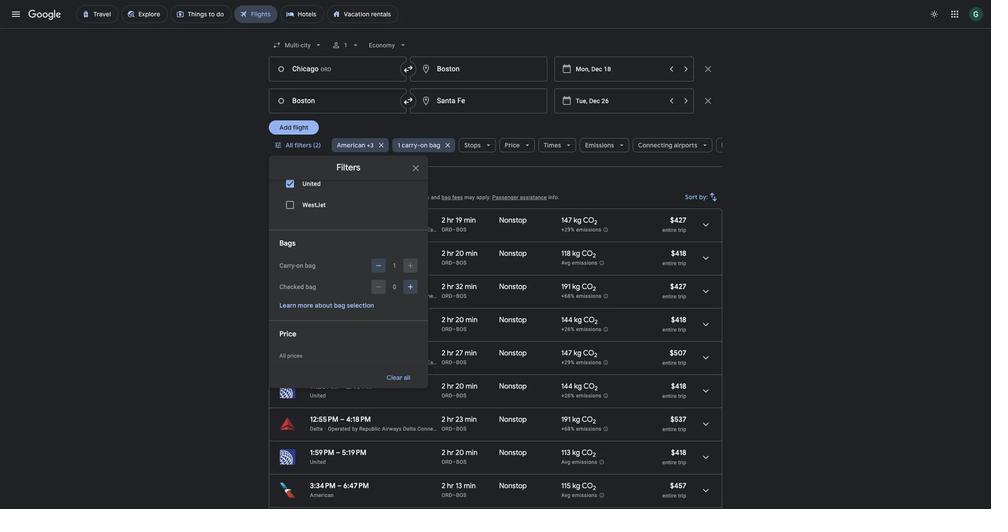Task type: describe. For each thing, give the bounding box(es) containing it.
144 kg co 2 for 12:25 pm
[[561, 316, 598, 326]]

on inside popup button
[[420, 141, 428, 149]]

1 total duration 2 hr 20 min. element from the top
[[442, 249, 499, 260]]

avg emissions for 118
[[561, 260, 597, 266]]

$427 for 147
[[670, 216, 686, 225]]

20 for 2:40 pm
[[456, 382, 464, 391]]

american inside popup button
[[337, 141, 365, 149]]

connecting airports
[[638, 141, 698, 149]]

filters
[[337, 162, 361, 173]]

2 inside 118 kg co 2
[[593, 252, 596, 260]]

american inside 3:34 pm – 6:47 pm american
[[310, 492, 334, 499]]

all prices
[[279, 353, 303, 359]]

– inside 3:34 pm – 6:47 pm american
[[337, 482, 342, 491]]

envoy for 2 hr 19 min
[[370, 227, 385, 233]]

– right 9:05 am
[[338, 316, 343, 325]]

bags
[[279, 239, 296, 248]]

entire for 11:20 am
[[663, 393, 677, 399]]

+68% for 2 hr 23 min
[[561, 426, 575, 432]]

2 inside 115 kg co 2
[[593, 485, 596, 492]]

427 US dollars text field
[[670, 216, 686, 225]]

+
[[342, 194, 345, 201]]

american +3
[[337, 141, 374, 149]]

2 inside 2 hr 27 min ord – bos
[[442, 349, 445, 358]]

boston
[[320, 181, 349, 192]]

2 hr 20 min ord – bos for 2:40 pm
[[442, 382, 478, 399]]

$418 entire trip for 5:19 pm
[[663, 449, 686, 466]]

leaves o'hare international airport at 11:20 am on monday, december 18 and arrives at boston logan international airport at 2:40 pm on monday, december 18. element
[[310, 382, 372, 391]]

carry-on bag
[[279, 262, 316, 269]]

trip for 9:05 am
[[678, 327, 686, 333]]

bag right carry-
[[305, 262, 316, 269]]

hr for 11:20 am
[[447, 382, 454, 391]]

0 horizontal spatial on
[[296, 262, 303, 269]]

may
[[464, 194, 475, 201]]

$537 entire trip
[[663, 415, 686, 433]]

1 fees from the left
[[347, 194, 357, 201]]

total duration 2 hr 32 min. element
[[442, 283, 499, 293]]

Arrival time: 2:40 PM. text field
[[346, 382, 372, 391]]

147 kg co 2 for $427
[[561, 216, 597, 226]]

418 us dollars text field for 118
[[671, 249, 686, 258]]

12:25 pm
[[345, 316, 373, 325]]

only button
[[383, 173, 418, 194]]

co for 9:05 am
[[584, 316, 595, 325]]

co inside 118 kg co 2
[[582, 249, 593, 258]]

1 20 from the top
[[456, 249, 464, 258]]

1 carry-on bag
[[398, 141, 440, 149]]

2 trip from the top
[[678, 260, 686, 267]]

1 carry-on bag button
[[392, 135, 455, 156]]

ord for 1:59 pm
[[442, 459, 453, 465]]

emissions for 3:34 pm
[[572, 493, 597, 499]]

– inside 2 hr 13 min ord – bos
[[453, 492, 456, 499]]

sort
[[685, 193, 698, 201]]

+26% emissions for 12:25 pm
[[561, 326, 602, 333]]

1 trip from the top
[[678, 227, 686, 233]]

adult.
[[372, 194, 386, 201]]

ord for 7:35 am
[[442, 293, 453, 299]]

kg for 9:05 am
[[574, 316, 582, 325]]

flight details. leaves o'hare international airport at 7:10 am on monday, december 18 and arrives at boston logan international airport at 10:30 am on monday, december 18. image
[[695, 248, 717, 269]]

418 US dollars text field
[[671, 316, 686, 325]]

price button
[[500, 135, 535, 156]]

7:35 am
[[310, 283, 336, 291]]

9:05 am
[[310, 316, 337, 325]]

1:59 pm – 5:19 pm united
[[310, 449, 366, 465]]

learn more about bag selection
[[279, 302, 374, 310]]

emissions button
[[580, 135, 629, 156]]

2 inside 2 hr 13 min ord – bos
[[442, 482, 445, 491]]

27
[[456, 349, 463, 358]]

total duration 2 hr 20 min. element for 2:40 pm
[[442, 382, 499, 392]]

– up 13
[[453, 459, 456, 465]]

10:30 am united
[[310, 249, 373, 266]]

2 hr from the top
[[447, 249, 454, 258]]

trip inside $507 entire trip
[[678, 360, 686, 366]]

entire for 7:35 am
[[663, 294, 677, 300]]

trip for 1:59 pm
[[678, 460, 686, 466]]

$418 for 2:40 pm
[[671, 382, 686, 391]]

457 US dollars text field
[[670, 482, 686, 491]]

$418 for 5:19 pm
[[671, 449, 686, 458]]

leaves o'hare international airport at 1:59 pm on monday, december 18 and arrives at boston logan international airport at 5:19 pm on monday, december 18. element
[[310, 449, 366, 458]]

by for 2 hr 23 min
[[352, 426, 358, 432]]

bag right checked
[[306, 283, 316, 291]]

optional
[[387, 194, 408, 201]]

+68% for 2 hr 32 min
[[561, 293, 575, 299]]

flights
[[281, 181, 307, 192]]

leaves o'hare international airport at 12:55 pm on monday, december 18 and arrives at boston logan international airport at 4:18 pm on monday, december 18. element
[[310, 415, 371, 424]]

stops button
[[459, 135, 496, 156]]

147 kg co 2 for $507
[[561, 349, 597, 359]]

operated for 2 hr 27 min
[[339, 360, 361, 366]]

2 hr 20 min ord – bos for 5:19 pm
[[442, 449, 478, 465]]

all for all prices
[[279, 353, 286, 359]]

operated down leaves o'hare international airport at 7:35 am on monday, december 18 and arrives at boston logan international airport at 11:07 am on monday, december 18. element
[[328, 293, 351, 299]]

min inside 2 hr 27 min ord – bos
[[465, 349, 477, 358]]

1:59 pm
[[310, 449, 334, 458]]

ord inside 2 hr 19 min ord – bos
[[442, 227, 453, 233]]

– inside 2 hr 32 min ord – bos
[[453, 293, 456, 299]]

total duration 2 hr 23 min. element
[[442, 415, 499, 426]]

avg for 118
[[561, 260, 571, 266]]

total duration 2 hr 27 min. element
[[442, 349, 499, 359]]

23
[[456, 415, 463, 424]]

entire for 12:55 pm
[[663, 427, 677, 433]]

by:
[[699, 193, 708, 201]]

bag right and
[[442, 194, 451, 201]]

5:19 pm
[[342, 449, 366, 458]]

1 $418 from the top
[[671, 249, 686, 258]]

– left the 4:18 pm 'text field'
[[340, 415, 345, 424]]

20 for 12:25 pm
[[456, 316, 464, 325]]

19
[[456, 216, 462, 225]]

co for 12:55 pm
[[582, 415, 593, 424]]

united up required
[[302, 180, 321, 187]]

leaves o'hare international airport at 7:35 am on monday, december 18 and arrives at boston logan international airport at 11:07 am on monday, december 18. element
[[310, 283, 372, 291]]

+3
[[367, 141, 374, 149]]

2 hr 23 min ord – bos
[[442, 415, 477, 432]]

9:05 am – 12:25 pm
[[310, 316, 373, 325]]

american up all
[[402, 360, 426, 366]]

airports
[[674, 141, 698, 149]]

2 inside 113 kg co 2
[[593, 451, 596, 459]]

144 kg co 2 for 2:40 pm
[[561, 382, 598, 392]]

connecting
[[638, 141, 672, 149]]

bag up "9:05 am – 12:25 pm"
[[334, 302, 345, 310]]

united inside 10:30 am united
[[310, 260, 326, 266]]

add flight button
[[269, 120, 319, 135]]

1 button
[[328, 35, 364, 56]]

flight
[[293, 124, 308, 132]]

nonstop flight. element for 7:35 am
[[499, 283, 527, 293]]

change appearance image
[[924, 4, 945, 25]]

$427 entire trip for 147
[[663, 216, 686, 233]]

1 airways from the top
[[382, 293, 402, 299]]

as for 2 hr 19 min
[[395, 227, 400, 233]]

2 hr 19 min ord – bos
[[442, 216, 476, 233]]

total duration 2 hr 19 min. element
[[442, 216, 499, 226]]

none search field containing filters
[[269, 0, 762, 395]]

hr for 1:59 pm
[[447, 449, 454, 458]]

swap origin and destination. image
[[403, 64, 414, 74]]

hr for 12:55 pm
[[447, 415, 454, 424]]

emissions for 11:20 am
[[576, 393, 602, 399]]

+26% for 2:40 pm
[[561, 393, 575, 399]]

nonstop flight. element for 12:55 pm
[[499, 415, 527, 426]]

operated for 2 hr 19 min
[[339, 227, 361, 233]]

+68% emissions for $537
[[561, 426, 602, 432]]

2 hr 27 min ord – bos
[[442, 349, 477, 366]]

hr inside 2 hr 19 min ord – bos
[[447, 216, 454, 225]]

operated for 2 hr 23 min
[[328, 426, 351, 432]]

115
[[561, 482, 571, 491]]

537 US dollars text field
[[671, 415, 686, 424]]

bag inside popup button
[[429, 141, 440, 149]]

2 nonstop flight. element from the top
[[499, 249, 527, 260]]

selection
[[347, 302, 374, 310]]

add
[[279, 124, 291, 132]]

$418 for 12:25 pm
[[671, 316, 686, 325]]

$507 entire trip
[[663, 349, 686, 366]]

learn
[[279, 302, 296, 310]]

3:34 pm
[[310, 482, 336, 491]]

carry-
[[402, 141, 420, 149]]

flight details. leaves o'hare international airport at 7:35 am on monday, december 18 and arrives at boston logan international airport at 11:07 am on monday, december 18. image
[[695, 281, 717, 302]]

hr inside 2 hr 27 min ord – bos
[[447, 349, 454, 358]]

and
[[431, 194, 440, 201]]

all filters (2)
[[286, 141, 321, 149]]

+29% for 2 hr 19 min
[[561, 227, 575, 233]]

prices include required taxes + fees for 1 adult. optional charges and bag fees may apply. passenger assistance
[[269, 194, 547, 201]]

avg for 113
[[561, 459, 571, 466]]

Departure text field
[[576, 57, 664, 81]]

13
[[456, 482, 462, 491]]

0
[[393, 283, 396, 291]]

kg for 1:59 pm
[[572, 449, 580, 458]]

Departure time: 12:55 PM. text field
[[310, 415, 338, 424]]

12:55 pm – 4:18 pm
[[310, 415, 371, 424]]

2 airways from the top
[[382, 426, 402, 432]]

duration button
[[716, 135, 762, 156]]

6:47 pm
[[343, 482, 369, 491]]

flight details. leaves o'hare international airport at 9:05 am on monday, december 18 and arrives at boston logan international airport at 12:25 pm on monday, december 18. image
[[695, 314, 717, 335]]

united inside 1:59 pm – 5:19 pm united
[[310, 459, 326, 465]]

Departure time: 11:20 AM. text field
[[310, 382, 338, 391]]

bos for 1:59 pm
[[456, 459, 467, 465]]

united inside 11:20 am – 2:40 pm united
[[310, 393, 326, 399]]

2:40 pm
[[346, 382, 372, 391]]

– up the '27'
[[453, 326, 456, 333]]

co for 1:59 pm
[[582, 449, 593, 458]]

191 kg co 2 for $427
[[561, 283, 596, 293]]

prices
[[269, 194, 284, 201]]

1 operated by republic airways delta connection from the top
[[328, 293, 446, 299]]

$457
[[670, 482, 686, 491]]

about
[[315, 302, 332, 310]]

$418 entire trip for 12:25 pm
[[663, 316, 686, 333]]

only
[[393, 180, 407, 188]]

hr for 9:05 am
[[447, 316, 454, 325]]

nonstop for 12:55 pm
[[499, 415, 527, 424]]

113 kg co 2
[[561, 449, 596, 459]]

ord for 12:55 pm
[[442, 426, 453, 432]]

118 kg co 2
[[561, 249, 596, 260]]

$418 entire trip for 2:40 pm
[[663, 382, 686, 399]]

2 hr 13 min ord – bos
[[442, 482, 476, 499]]

include
[[286, 194, 304, 201]]

2 fees from the left
[[452, 194, 463, 201]]

$537
[[671, 415, 686, 424]]

checked
[[279, 283, 304, 291]]

2 inside 2 hr 32 min ord – bos
[[442, 283, 445, 291]]

charges
[[410, 194, 429, 201]]

passenger assistance button
[[492, 194, 547, 201]]

11:20 am
[[310, 382, 338, 391]]

nonstop flight. element for 11:20 am
[[499, 382, 527, 392]]



Task type: locate. For each thing, give the bounding box(es) containing it.
operated by envoy air as american eagle
[[339, 227, 441, 233], [339, 360, 441, 366]]

american down the 'charges'
[[402, 227, 426, 233]]

+29% emissions for $507
[[561, 360, 602, 366]]

2 republic from the top
[[359, 426, 381, 432]]

envoy
[[370, 227, 385, 233], [370, 360, 385, 366]]

3 entire from the top
[[663, 294, 677, 300]]

Departure time: 9:05 AM. text field
[[310, 316, 337, 325]]

operated by republic airways delta connection down 4:18 pm
[[328, 426, 446, 432]]

nonstop for 9:05 am
[[499, 316, 527, 325]]

8 nonstop flight. element from the top
[[499, 449, 527, 459]]

bos for 3:34 pm
[[456, 492, 467, 499]]

ord down "total duration 2 hr 23 min." element
[[442, 426, 453, 432]]

8 nonstop from the top
[[499, 449, 527, 458]]

avg emissions
[[561, 260, 597, 266], [561, 459, 597, 466], [561, 493, 597, 499]]

hr
[[447, 216, 454, 225], [447, 249, 454, 258], [447, 283, 454, 291], [447, 316, 454, 325], [447, 349, 454, 358], [447, 382, 454, 391], [447, 415, 454, 424], [447, 449, 454, 458], [447, 482, 454, 491]]

kg for 11:20 am
[[574, 382, 582, 391]]

4 total duration 2 hr 20 min. element from the top
[[442, 449, 499, 459]]

0 vertical spatial airways
[[382, 293, 402, 299]]

+68% emissions
[[561, 293, 602, 299], [561, 426, 602, 432]]

trip
[[678, 227, 686, 233], [678, 260, 686, 267], [678, 294, 686, 300], [678, 327, 686, 333], [678, 360, 686, 366], [678, 393, 686, 399], [678, 427, 686, 433], [678, 460, 686, 466], [678, 493, 686, 499]]

operated
[[339, 227, 361, 233], [328, 293, 351, 299], [339, 360, 361, 366], [328, 426, 351, 432]]

2 +29% from the top
[[561, 360, 575, 366]]

2 total duration 2 hr 20 min. element from the top
[[442, 316, 499, 326]]

min right 13
[[464, 482, 476, 491]]

2 hr 20 min ord – bos for 12:25 pm
[[442, 316, 478, 333]]

bos inside 2 hr 32 min ord – bos
[[456, 293, 467, 299]]

operated by envoy air as american eagle for 2 hr 27 min
[[339, 360, 441, 366]]

ord inside 2 hr 32 min ord – bos
[[442, 293, 453, 299]]

connection down "total duration 2 hr 23 min." element
[[418, 426, 446, 432]]

+26% emissions
[[561, 326, 602, 333], [561, 393, 602, 399]]

2 vertical spatial avg emissions
[[561, 493, 597, 499]]

air
[[386, 227, 393, 233], [386, 360, 393, 366]]

hr left 13
[[447, 482, 454, 491]]

– right 1:59 pm
[[336, 449, 340, 458]]

7 trip from the top
[[678, 427, 686, 433]]

Departure text field
[[576, 89, 664, 113]]

trip up 427 us dollars text field
[[678, 260, 686, 267]]

4 trip from the top
[[678, 327, 686, 333]]

carry-
[[279, 262, 296, 269]]

1 nonstop flight. element from the top
[[499, 216, 527, 226]]

9 bos from the top
[[456, 492, 467, 499]]

0 vertical spatial on
[[420, 141, 428, 149]]

1 horizontal spatial price
[[505, 141, 520, 149]]

0 vertical spatial +68% emissions
[[561, 293, 602, 299]]

0 vertical spatial +29% emissions
[[561, 227, 602, 233]]

191 kg co 2 up 113 kg co 2
[[561, 415, 596, 426]]

ord up 2 hr 32 min ord – bos
[[442, 260, 453, 266]]

None field
[[269, 37, 327, 53], [366, 37, 411, 53], [269, 37, 327, 53], [366, 37, 411, 53]]

emissions for 9:05 am
[[576, 326, 602, 333]]

$507
[[670, 349, 686, 358]]

total duration 2 hr 20 min. element for 12:25 pm
[[442, 316, 499, 326]]

$418 entire trip
[[663, 249, 686, 267], [663, 316, 686, 333], [663, 382, 686, 399], [663, 449, 686, 466]]

2 inside 2 hr 23 min ord – bos
[[442, 415, 445, 424]]

2 2 hr 20 min ord – bos from the top
[[442, 316, 478, 333]]

ord for 11:20 am
[[442, 393, 453, 399]]

1 vertical spatial 144
[[561, 382, 573, 391]]

0 vertical spatial operated by republic airways delta connection
[[328, 293, 446, 299]]

checked bag
[[279, 283, 316, 291]]

4 hr from the top
[[447, 316, 454, 325]]

envoy up clear all button
[[370, 360, 385, 366]]

1 +68% from the top
[[561, 293, 575, 299]]

avg emissions for 113
[[561, 459, 597, 466]]

1 vertical spatial all
[[269, 181, 279, 192]]

emissions for 7:35 am
[[576, 293, 602, 299]]

1 vertical spatial +29% emissions
[[561, 360, 602, 366]]

2 $427 from the top
[[670, 283, 686, 291]]

2 418 us dollars text field from the top
[[671, 382, 686, 391]]

1 191 kg co 2 from the top
[[561, 283, 596, 293]]

115 kg co 2
[[561, 482, 596, 492]]

co inside 115 kg co 2
[[582, 482, 593, 491]]

5 entire from the top
[[663, 360, 677, 366]]

3 nonstop flight. element from the top
[[499, 283, 527, 293]]

2 bos from the top
[[456, 260, 467, 266]]

0 vertical spatial $427
[[670, 216, 686, 225]]

2 vertical spatial avg
[[561, 493, 571, 499]]

9 trip from the top
[[678, 493, 686, 499]]

+29% emissions for $427
[[561, 227, 602, 233]]

0 vertical spatial avg emissions
[[561, 260, 597, 266]]

Departure time: 3:34 PM. text field
[[310, 482, 336, 491]]

air for 2 hr 19 min
[[386, 227, 393, 233]]

1 entire from the top
[[663, 227, 677, 233]]

trip down $418 text box in the bottom of the page
[[678, 327, 686, 333]]

+68% emissions for $427
[[561, 293, 602, 299]]

418 US dollars text field
[[671, 249, 686, 258], [671, 382, 686, 391]]

1 republic from the top
[[359, 293, 381, 299]]

eagle left 2 hr 19 min ord – bos
[[427, 227, 441, 233]]

ord inside 2 hr 27 min ord – bos
[[442, 360, 453, 366]]

emissions
[[585, 141, 614, 149]]

nonstop flight. element
[[499, 216, 527, 226], [499, 249, 527, 260], [499, 283, 527, 293], [499, 316, 527, 326], [499, 349, 527, 359], [499, 382, 527, 392], [499, 415, 527, 426], [499, 449, 527, 459], [499, 482, 527, 492]]

4 ord from the top
[[442, 326, 453, 333]]

0 vertical spatial 418 us dollars text field
[[671, 249, 686, 258]]

0 vertical spatial envoy
[[370, 227, 385, 233]]

main menu image
[[11, 9, 21, 19]]

united
[[302, 180, 321, 187], [310, 260, 326, 266], [310, 393, 326, 399], [310, 459, 326, 465]]

kg for 7:35 am
[[572, 283, 580, 291]]

0 vertical spatial +29%
[[561, 227, 575, 233]]

$418 entire trip up 427 us dollars text field
[[663, 249, 686, 267]]

3 2 hr 20 min ord – bos from the top
[[442, 382, 478, 399]]

american +3 button
[[332, 135, 389, 156]]

sort by: button
[[682, 186, 722, 208]]

total duration 2 hr 20 min. element for 5:19 pm
[[442, 449, 499, 459]]

(2)
[[313, 141, 321, 149]]

bos for 7:35 am
[[456, 293, 467, 299]]

filters
[[294, 141, 312, 149]]

nonstop flight. element for 1:59 pm
[[499, 449, 527, 459]]

$427
[[670, 216, 686, 225], [670, 283, 686, 291]]

20 down 2 hr 27 min ord – bos
[[456, 382, 464, 391]]

20 for 5:19 pm
[[456, 449, 464, 458]]

add flight
[[279, 124, 308, 132]]

1 air from the top
[[386, 227, 393, 233]]

swap origin and destination. image
[[403, 96, 414, 106]]

for
[[359, 194, 366, 201]]

air down optional
[[386, 227, 393, 233]]

1 vertical spatial 144 kg co 2
[[561, 382, 598, 392]]

20
[[456, 249, 464, 258], [456, 316, 464, 325], [456, 382, 464, 391], [456, 449, 464, 458]]

1 horizontal spatial fees
[[452, 194, 463, 201]]

bos inside 2 hr 13 min ord – bos
[[456, 492, 467, 499]]

Departure time: 1:59 PM. text field
[[310, 449, 334, 458]]

sort by:
[[685, 193, 708, 201]]

entire down 427 us dollars text field
[[663, 294, 677, 300]]

1 vertical spatial +26% emissions
[[561, 393, 602, 399]]

air for 2 hr 27 min
[[386, 360, 393, 366]]

entire down $537 text field
[[663, 427, 677, 433]]

2 191 kg co 2 from the top
[[561, 415, 596, 426]]

more
[[298, 302, 313, 310]]

1 vertical spatial airways
[[382, 426, 402, 432]]

– inside 2 hr 27 min ord – bos
[[453, 360, 456, 366]]

0 vertical spatial 191 kg co 2
[[561, 283, 596, 293]]

1 as from the top
[[395, 227, 400, 233]]

kg inside 118 kg co 2
[[572, 249, 580, 258]]

1 +26% from the top
[[561, 326, 575, 333]]

all left prices
[[279, 353, 286, 359]]

0 vertical spatial 147 kg co 2
[[561, 216, 597, 226]]

1 vertical spatial +68%
[[561, 426, 575, 432]]

2 +26% from the top
[[561, 393, 575, 399]]

118
[[561, 249, 571, 258]]

1 vertical spatial 191
[[561, 415, 571, 424]]

nonstop for 7:35 am
[[499, 283, 527, 291]]

9 ord from the top
[[442, 492, 453, 499]]

total duration 2 hr 20 min. element
[[442, 249, 499, 260], [442, 316, 499, 326], [442, 382, 499, 392], [442, 449, 499, 459]]

connecting airports button
[[633, 135, 713, 156]]

flight details. leaves o'hare international airport at 12:55 pm on monday, december 18 and arrives at boston logan international airport at 4:18 pm on monday, december 18. image
[[695, 414, 717, 435]]

as up clear all
[[395, 360, 400, 366]]

$418 entire trip up '$537'
[[663, 382, 686, 399]]

trip inside $537 entire trip
[[678, 427, 686, 433]]

4 $418 from the top
[[671, 449, 686, 458]]

+29% for 2 hr 27 min
[[561, 360, 575, 366]]

nonstop flight. element for 9:05 am
[[499, 316, 527, 326]]

+26% emissions for 2:40 pm
[[561, 393, 602, 399]]

trip down $457
[[678, 493, 686, 499]]

2 144 from the top
[[561, 382, 573, 391]]

7 hr from the top
[[447, 415, 454, 424]]

144
[[561, 316, 573, 325], [561, 382, 573, 391]]

on up 'checked bag'
[[296, 262, 303, 269]]

$427 entire trip left flight details. leaves o'hare international airport at 7:04 am on monday, december 18 and arrives at boston logan international airport at 10:23 am on monday, december 18. image
[[663, 216, 686, 233]]

– up 23
[[453, 393, 456, 399]]

7 entire from the top
[[663, 427, 677, 433]]

assistance
[[520, 194, 547, 201]]

trip for 12:55 pm
[[678, 427, 686, 433]]

0 vertical spatial 147
[[561, 216, 572, 225]]

to
[[309, 181, 318, 192]]

$457 entire trip
[[663, 482, 686, 499]]

entire down $457
[[663, 493, 677, 499]]

2 $418 entire trip from the top
[[663, 316, 686, 333]]

eagle for 2 hr 19 min
[[427, 227, 441, 233]]

+68%
[[561, 293, 575, 299], [561, 426, 575, 432]]

$418 entire trip up $457 "text box"
[[663, 449, 686, 466]]

2 operated by republic airways delta connection from the top
[[328, 426, 446, 432]]

1 vertical spatial 418 us dollars text field
[[671, 382, 686, 391]]

bos down 23
[[456, 426, 467, 432]]

total duration 2 hr 20 min. element down 2 hr 19 min ord – bos
[[442, 249, 499, 260]]

republic
[[359, 293, 381, 299], [359, 426, 381, 432]]

price inside popup button
[[505, 141, 520, 149]]

1
[[344, 42, 348, 49], [398, 141, 400, 149], [367, 194, 370, 201], [393, 262, 396, 269]]

1 vertical spatial as
[[395, 360, 400, 366]]

operated up 10:30 am
[[339, 227, 361, 233]]

american down westjet
[[310, 227, 334, 233]]

None text field
[[269, 57, 406, 81], [269, 89, 406, 113], [269, 57, 406, 81], [269, 89, 406, 113]]

3 bos from the top
[[456, 293, 467, 299]]

hr down 2 hr 19 min ord – bos
[[447, 249, 454, 258]]

191
[[561, 283, 571, 291], [561, 415, 571, 424]]

min for 12:55 pm
[[465, 415, 477, 424]]

1 +29% from the top
[[561, 227, 575, 233]]

fees left may
[[452, 194, 463, 201]]

1 2 hr 20 min ord – bos from the top
[[442, 249, 478, 266]]

min inside 2 hr 23 min ord – bos
[[465, 415, 477, 424]]

trip down 507 us dollars text field
[[678, 360, 686, 366]]

6 nonstop flight. element from the top
[[499, 382, 527, 392]]

1 vertical spatial connection
[[418, 426, 446, 432]]

1 horizontal spatial on
[[420, 141, 428, 149]]

5 ord from the top
[[442, 360, 453, 366]]

11:07 am
[[344, 283, 372, 291]]

entire inside $507 entire trip
[[663, 360, 677, 366]]

hr inside 2 hr 32 min ord – bos
[[447, 283, 454, 291]]

ord for 9:05 am
[[442, 326, 453, 333]]

clear
[[387, 374, 403, 382]]

nonstop for 3:34 pm
[[499, 482, 527, 491]]

bos for 12:55 pm
[[456, 426, 467, 432]]

kg
[[574, 216, 582, 225], [572, 249, 580, 258], [572, 283, 580, 291], [574, 316, 582, 325], [574, 349, 582, 358], [574, 382, 582, 391], [572, 415, 580, 424], [572, 449, 580, 458], [573, 482, 580, 491]]

close dialog image
[[411, 163, 421, 174]]

all inside button
[[286, 141, 293, 149]]

bos up 23
[[456, 393, 467, 399]]

0 vertical spatial avg
[[561, 260, 571, 266]]

bos up 32
[[456, 260, 467, 266]]

kg for 12:55 pm
[[572, 415, 580, 424]]

191 up 113
[[561, 415, 571, 424]]

2 air from the top
[[386, 360, 393, 366]]

avg down 113
[[561, 459, 571, 466]]

hr for 7:35 am
[[447, 283, 454, 291]]

price right the stops "popup button"
[[505, 141, 520, 149]]

2 entire from the top
[[663, 260, 677, 267]]

Arrival time: 12:25 PM. text field
[[345, 316, 373, 325]]

bos inside 2 hr 27 min ord – bos
[[456, 360, 467, 366]]

– inside 1:59 pm – 5:19 pm united
[[336, 449, 340, 458]]

$418
[[671, 249, 686, 258], [671, 316, 686, 325], [671, 382, 686, 391], [671, 449, 686, 458]]

entire up 427 us dollars text field
[[663, 260, 677, 267]]

min inside 2 hr 32 min ord – bos
[[465, 283, 477, 291]]

144 kg co 2
[[561, 316, 598, 326], [561, 382, 598, 392]]

all for all flights to boston
[[269, 181, 279, 192]]

2 20 from the top
[[456, 316, 464, 325]]

7 ord from the top
[[442, 426, 453, 432]]

– up 32
[[453, 260, 456, 266]]

1 vertical spatial republic
[[359, 426, 381, 432]]

0 horizontal spatial fees
[[347, 194, 357, 201]]

eagle
[[427, 227, 441, 233], [427, 360, 441, 366]]

11:20 am – 2:40 pm united
[[310, 382, 372, 399]]

418 us dollars text field for 144
[[671, 382, 686, 391]]

3 total duration 2 hr 20 min. element from the top
[[442, 382, 499, 392]]

418 US dollars text field
[[671, 449, 686, 458]]

trip up '$537'
[[678, 393, 686, 399]]

2 hr 32 min ord – bos
[[442, 283, 477, 299]]

eagle for 2 hr 27 min
[[427, 360, 441, 366]]

on
[[420, 141, 428, 149], [296, 262, 303, 269]]

2 eagle from the top
[[427, 360, 441, 366]]

entire inside the $457 entire trip
[[663, 493, 677, 499]]

2 vertical spatial all
[[279, 353, 286, 359]]

0 vertical spatial 144
[[561, 316, 573, 325]]

min for 11:20 am
[[466, 382, 478, 391]]

0 vertical spatial +68%
[[561, 293, 575, 299]]

all for all filters (2)
[[286, 141, 293, 149]]

hr down 2 hr 27 min ord – bos
[[447, 382, 454, 391]]

0 vertical spatial 191
[[561, 283, 571, 291]]

bos inside 2 hr 23 min ord – bos
[[456, 426, 467, 432]]

2 nonstop from the top
[[499, 249, 527, 258]]

ord up 2 hr 27 min ord – bos
[[442, 326, 453, 333]]

leaves o'hare international airport at 9:05 am on monday, december 18 and arrives at boston logan international airport at 12:25 pm on monday, december 18. element
[[310, 316, 373, 325]]

0 vertical spatial price
[[505, 141, 520, 149]]

flight details. leaves o'hare international airport at 11:20 am on monday, december 18 and arrives at boston logan international airport at 2:40 pm on monday, december 18. image
[[695, 380, 717, 402]]

avg down 118
[[561, 260, 571, 266]]

entire up '$537'
[[663, 393, 677, 399]]

+68% emissions up 113 kg co 2
[[561, 426, 602, 432]]

0 vertical spatial eagle
[[427, 227, 441, 233]]

bos for 11:20 am
[[456, 393, 467, 399]]

$427 down sort
[[670, 216, 686, 225]]

1 vertical spatial +29%
[[561, 360, 575, 366]]

flight details. leaves o'hare international airport at 10:01 am on monday, december 18 and arrives at boston logan international airport at 1:28 pm on monday, december 18. image
[[695, 347, 717, 368]]

times button
[[538, 135, 576, 156]]

0 vertical spatial all
[[286, 141, 293, 149]]

0 vertical spatial +26%
[[561, 326, 575, 333]]

9 hr from the top
[[447, 482, 454, 491]]

1 vertical spatial operated by envoy air as american eagle
[[339, 360, 441, 366]]

2 ord from the top
[[442, 260, 453, 266]]

air up 'clear' at the bottom
[[386, 360, 393, 366]]

144 for 2:40 pm
[[561, 382, 573, 391]]

ord inside 2 hr 23 min ord – bos
[[442, 426, 453, 432]]

clear all button
[[376, 367, 421, 388]]

5 hr from the top
[[447, 349, 454, 358]]

american
[[337, 141, 365, 149], [310, 227, 334, 233], [402, 227, 426, 233], [310, 360, 334, 366], [402, 360, 426, 366], [310, 492, 334, 499]]

airways
[[382, 293, 402, 299], [382, 426, 402, 432]]

bag right 'carry-'
[[429, 141, 440, 149]]

min right the '27'
[[465, 349, 477, 358]]

427 US dollars text field
[[670, 283, 686, 291]]

3 trip from the top
[[678, 294, 686, 300]]

+68% up 113
[[561, 426, 575, 432]]

1 vertical spatial air
[[386, 360, 393, 366]]

co inside 113 kg co 2
[[582, 449, 593, 458]]

3 avg from the top
[[561, 493, 571, 499]]

trip for 11:20 am
[[678, 393, 686, 399]]

passenger
[[492, 194, 519, 201]]

operated by envoy air as american eagle down optional
[[339, 227, 441, 233]]

Arrival time: 5:19 PM. text field
[[342, 449, 366, 458]]

6 trip from the top
[[678, 393, 686, 399]]

0 vertical spatial $427 entire trip
[[663, 216, 686, 233]]

2 147 from the top
[[561, 349, 572, 358]]

united up 7:35 am
[[310, 260, 326, 266]]

kg inside 113 kg co 2
[[572, 449, 580, 458]]

bos
[[456, 227, 467, 233], [456, 260, 467, 266], [456, 293, 467, 299], [456, 326, 467, 333], [456, 360, 467, 366], [456, 393, 467, 399], [456, 426, 467, 432], [456, 459, 467, 465], [456, 492, 467, 499]]

$418 left flight details. leaves o'hare international airport at 11:20 am on monday, december 18 and arrives at boston logan international airport at 2:40 pm on monday, december 18. image
[[671, 382, 686, 391]]

as for 2 hr 27 min
[[395, 360, 400, 366]]

2 connection from the top
[[418, 426, 446, 432]]

8 hr from the top
[[447, 449, 454, 458]]

1 vertical spatial avg
[[561, 459, 571, 466]]

None search field
[[269, 0, 762, 395]]

2 operated by envoy air as american eagle from the top
[[339, 360, 441, 366]]

1 bos from the top
[[456, 227, 467, 233]]

$427 entire trip up $418 text box in the bottom of the page
[[663, 283, 686, 300]]

Arrival time: 6:47 PM. text field
[[343, 482, 369, 491]]

westjet
[[302, 202, 326, 209]]

1 connection from the top
[[418, 293, 446, 299]]

envoy for 2 hr 27 min
[[370, 360, 385, 366]]

5 bos from the top
[[456, 360, 467, 366]]

4 $418 entire trip from the top
[[663, 449, 686, 466]]

connection
[[418, 293, 446, 299], [418, 426, 446, 432]]

min right 19
[[464, 216, 476, 225]]

nonstop for 1:59 pm
[[499, 449, 527, 458]]

hr down 2 hr 23 min ord – bos
[[447, 449, 454, 458]]

147 for 2 hr 19 min
[[561, 216, 572, 225]]

avg emissions for 115
[[561, 493, 597, 499]]

all filters (2) button
[[269, 135, 328, 156]]

1 vertical spatial on
[[296, 262, 303, 269]]

Arrival time: 11:07 AM. text field
[[344, 283, 372, 291]]

10:30 am
[[343, 249, 373, 258]]

1 avg emissions from the top
[[561, 260, 597, 266]]

trip down $427 text box
[[678, 227, 686, 233]]

price up all prices
[[279, 330, 296, 339]]

– down 19
[[453, 227, 456, 233]]

co for 7:35 am
[[582, 283, 593, 291]]

1 vertical spatial envoy
[[370, 360, 385, 366]]

entire inside $537 entire trip
[[663, 427, 677, 433]]

hr inside 2 hr 13 min ord – bos
[[447, 482, 454, 491]]

0 horizontal spatial price
[[279, 330, 296, 339]]

1 vertical spatial +68% emissions
[[561, 426, 602, 432]]

nonstop for 11:20 am
[[499, 382, 527, 391]]

8 entire from the top
[[663, 460, 677, 466]]

hr left the '27'
[[447, 349, 454, 358]]

2 +68% from the top
[[561, 426, 575, 432]]

$427 entire trip for 191
[[663, 283, 686, 300]]

kg for 3:34 pm
[[573, 482, 580, 491]]

– inside 11:20 am – 2:40 pm united
[[340, 382, 344, 391]]

avg emissions down 115 kg co 2
[[561, 493, 597, 499]]

6 hr from the top
[[447, 382, 454, 391]]

6 nonstop from the top
[[499, 382, 527, 391]]

+29% emissions
[[561, 227, 602, 233], [561, 360, 602, 366]]

ord inside 2 hr 13 min ord – bos
[[442, 492, 453, 499]]

eagle left 2 hr 27 min ord – bos
[[427, 360, 441, 366]]

4 2 hr 20 min ord – bos from the top
[[442, 449, 478, 465]]

american up 11:20 am text field
[[310, 360, 334, 366]]

7 bos from the top
[[456, 426, 467, 432]]

1 ord from the top
[[442, 227, 453, 233]]

remove flight from boston to santa fe on tue, dec 26 image
[[703, 96, 713, 106]]

co for 3:34 pm
[[582, 482, 593, 491]]

0 vertical spatial air
[[386, 227, 393, 233]]

hr left 32
[[447, 283, 454, 291]]

kg inside 115 kg co 2
[[573, 482, 580, 491]]

1 vertical spatial eagle
[[427, 360, 441, 366]]

avg down the 115
[[561, 493, 571, 499]]

1 vertical spatial 147 kg co 2
[[561, 349, 597, 359]]

1 $418 entire trip from the top
[[663, 249, 686, 267]]

191 kg co 2 for $537
[[561, 415, 596, 426]]

duration
[[721, 141, 747, 149]]

2 avg from the top
[[561, 459, 571, 466]]

ord up 2 hr 13 min ord – bos
[[442, 459, 453, 465]]

2 hr 20 min ord – bos up 13
[[442, 449, 478, 465]]

trip for 7:35 am
[[678, 294, 686, 300]]

$427 left flight details. leaves o'hare international airport at 7:35 am on monday, december 18 and arrives at boston logan international airport at 11:07 am on monday, december 18. icon
[[670, 283, 686, 291]]

operated by envoy air as american eagle up 'clear' at the bottom
[[339, 360, 441, 366]]

bos for 9:05 am
[[456, 326, 467, 333]]

prices
[[287, 353, 303, 359]]

1 vertical spatial +26%
[[561, 393, 575, 399]]

bos inside 2 hr 19 min ord – bos
[[456, 227, 467, 233]]

5 nonstop flight. element from the top
[[499, 349, 527, 359]]

avg
[[561, 260, 571, 266], [561, 459, 571, 466], [561, 493, 571, 499]]

entire for 9:05 am
[[663, 327, 677, 333]]

– inside 2 hr 19 min ord – bos
[[453, 227, 456, 233]]

1 144 kg co 2 from the top
[[561, 316, 598, 326]]

as down optional
[[395, 227, 400, 233]]

5 nonstop from the top
[[499, 349, 527, 358]]

0 vertical spatial connection
[[418, 293, 446, 299]]

min down 2 hr 19 min ord – bos
[[466, 249, 478, 258]]

2 hr 20 min ord – bos up the '27'
[[442, 316, 478, 333]]

1 vertical spatial $427
[[670, 283, 686, 291]]

1 +29% emissions from the top
[[561, 227, 602, 233]]

2 191 from the top
[[561, 415, 571, 424]]

min for 9:05 am
[[466, 316, 478, 325]]

ord
[[442, 227, 453, 233], [442, 260, 453, 266], [442, 293, 453, 299], [442, 326, 453, 333], [442, 360, 453, 366], [442, 393, 453, 399], [442, 426, 453, 432], [442, 459, 453, 465], [442, 492, 453, 499]]

1 $427 entire trip from the top
[[663, 216, 686, 233]]

1 vertical spatial $427 entire trip
[[663, 283, 686, 300]]

20 down 2 hr 23 min ord – bos
[[456, 449, 464, 458]]

191 down 118
[[561, 283, 571, 291]]

9 nonstop flight. element from the top
[[499, 482, 527, 492]]

6 bos from the top
[[456, 393, 467, 399]]

– down 13
[[453, 492, 456, 499]]

ord down total duration 2 hr 32 min. element
[[442, 293, 453, 299]]

2 $418 from the top
[[671, 316, 686, 325]]

remove flight from chicago to boston on mon, dec 18 image
[[703, 64, 713, 74]]

by down 11:07 am
[[352, 293, 358, 299]]

1 vertical spatial 147
[[561, 349, 572, 358]]

emissions for 1:59 pm
[[572, 459, 597, 466]]

1 hr from the top
[[447, 216, 454, 225]]

1 vertical spatial price
[[279, 330, 296, 339]]

4:18 pm
[[346, 415, 371, 424]]

2 envoy from the top
[[370, 360, 385, 366]]

flight details. leaves o'hare international airport at 3:34 pm on monday, december 18 and arrives at boston logan international airport at 6:47 pm on monday, december 18. image
[[695, 480, 717, 501]]

4 nonstop from the top
[[499, 316, 527, 325]]

entire for 3:34 pm
[[663, 493, 677, 499]]

0 vertical spatial operated by envoy air as american eagle
[[339, 227, 441, 233]]

bos down 13
[[456, 492, 467, 499]]

bos down 32
[[456, 293, 467, 299]]

ord for 3:34 pm
[[442, 492, 453, 499]]

avg emissions down 113 kg co 2
[[561, 459, 597, 466]]

0 vertical spatial republic
[[359, 293, 381, 299]]

min inside 2 hr 19 min ord – bos
[[464, 216, 476, 225]]

5 trip from the top
[[678, 360, 686, 366]]

20 down 2 hr 32 min ord – bos
[[456, 316, 464, 325]]

2 $427 entire trip from the top
[[663, 283, 686, 300]]

– right departure time: 3:34 pm. text field
[[337, 482, 342, 491]]

1 vertical spatial avg emissions
[[561, 459, 597, 466]]

2
[[442, 216, 445, 225], [594, 219, 597, 226], [442, 249, 445, 258], [593, 252, 596, 260], [442, 283, 445, 291], [593, 285, 596, 293], [442, 316, 445, 325], [595, 319, 598, 326], [442, 349, 445, 358], [594, 352, 597, 359], [442, 382, 445, 391], [595, 385, 598, 392], [442, 415, 445, 424], [593, 418, 596, 426], [442, 449, 445, 458], [593, 451, 596, 459], [442, 482, 445, 491], [593, 485, 596, 492]]

0 vertical spatial 144 kg co 2
[[561, 316, 598, 326]]

co for 11:20 am
[[584, 382, 595, 391]]

1 147 from the top
[[561, 216, 572, 225]]

total duration 2 hr 20 min. element down 2 hr 23 min ord – bos
[[442, 449, 499, 459]]

1 nonstop from the top
[[499, 216, 527, 225]]

flight details. leaves o'hare international airport at 7:04 am on monday, december 18 and arrives at boston logan international airport at 10:23 am on monday, december 18. image
[[695, 214, 717, 236]]

nonstop flight. element for 3:34 pm
[[499, 482, 527, 492]]

– down 23
[[453, 426, 456, 432]]

32
[[456, 283, 463, 291]]

total duration 2 hr 13 min. element
[[442, 482, 499, 492]]

hr left 19
[[447, 216, 454, 225]]

Arrival time: 4:18 PM. text field
[[346, 415, 371, 424]]

republic down the 4:18 pm 'text field'
[[359, 426, 381, 432]]

– inside 2 hr 23 min ord – bos
[[453, 426, 456, 432]]

191 kg co 2 down 118 kg co 2
[[561, 283, 596, 293]]

min for 7:35 am
[[465, 283, 477, 291]]

all
[[404, 374, 411, 382]]

min right 23
[[465, 415, 477, 424]]

1 vertical spatial 191 kg co 2
[[561, 415, 596, 426]]

by
[[363, 227, 369, 233], [352, 293, 358, 299], [363, 360, 369, 366], [352, 426, 358, 432]]

min inside 2 hr 13 min ord – bos
[[464, 482, 476, 491]]

operated down leaves o'hare international airport at 12:55 pm on monday, december 18 and arrives at boston logan international airport at 4:18 pm on monday, december 18. element in the bottom left of the page
[[328, 426, 351, 432]]

$427 for 191
[[670, 283, 686, 291]]

6 entire from the top
[[663, 393, 677, 399]]

12:55 pm
[[310, 415, 338, 424]]

+68% down 118
[[561, 293, 575, 299]]

None text field
[[410, 57, 548, 81], [410, 89, 548, 113], [410, 57, 548, 81], [410, 89, 548, 113]]

min for 3:34 pm
[[464, 482, 476, 491]]

flight details. leaves o'hare international airport at 1:59 pm on monday, december 18 and arrives at boston logan international airport at 5:19 pm on monday, december 18. image
[[695, 447, 717, 468]]

1 vertical spatial operated by republic airways delta connection
[[328, 426, 446, 432]]

stops
[[464, 141, 481, 149]]

leaves o'hare international airport at 3:34 pm on monday, december 18 and arrives at boston logan international airport at 6:47 pm on monday, december 18. element
[[310, 482, 369, 491]]

3 $418 entire trip from the top
[[663, 382, 686, 399]]

2 147 kg co 2 from the top
[[561, 349, 597, 359]]

2 inside 2 hr 19 min ord – bos
[[442, 216, 445, 225]]

3 nonstop from the top
[[499, 283, 527, 291]]

taxes
[[327, 194, 341, 201]]

1 eagle from the top
[[427, 227, 441, 233]]

0 vertical spatial +26% emissions
[[561, 326, 602, 333]]

0 vertical spatial as
[[395, 227, 400, 233]]

2 144 kg co 2 from the top
[[561, 382, 598, 392]]

times
[[544, 141, 561, 149]]

113
[[561, 449, 571, 458]]

clear all
[[387, 374, 411, 382]]

hr inside 2 hr 23 min ord – bos
[[447, 415, 454, 424]]

507 US dollars text field
[[670, 349, 686, 358]]

trip inside the $457 entire trip
[[678, 493, 686, 499]]

Departure time: 7:35 AM. text field
[[310, 283, 336, 291]]

hr for 3:34 pm
[[447, 482, 454, 491]]

operated by envoy air as american eagle for 2 hr 19 min
[[339, 227, 441, 233]]

united down 11:20 am
[[310, 393, 326, 399]]

min down 2 hr 32 min ord – bos
[[466, 316, 478, 325]]

all flights to boston
[[269, 181, 349, 192]]



Task type: vqa. For each thing, say whether or not it's contained in the screenshot.


